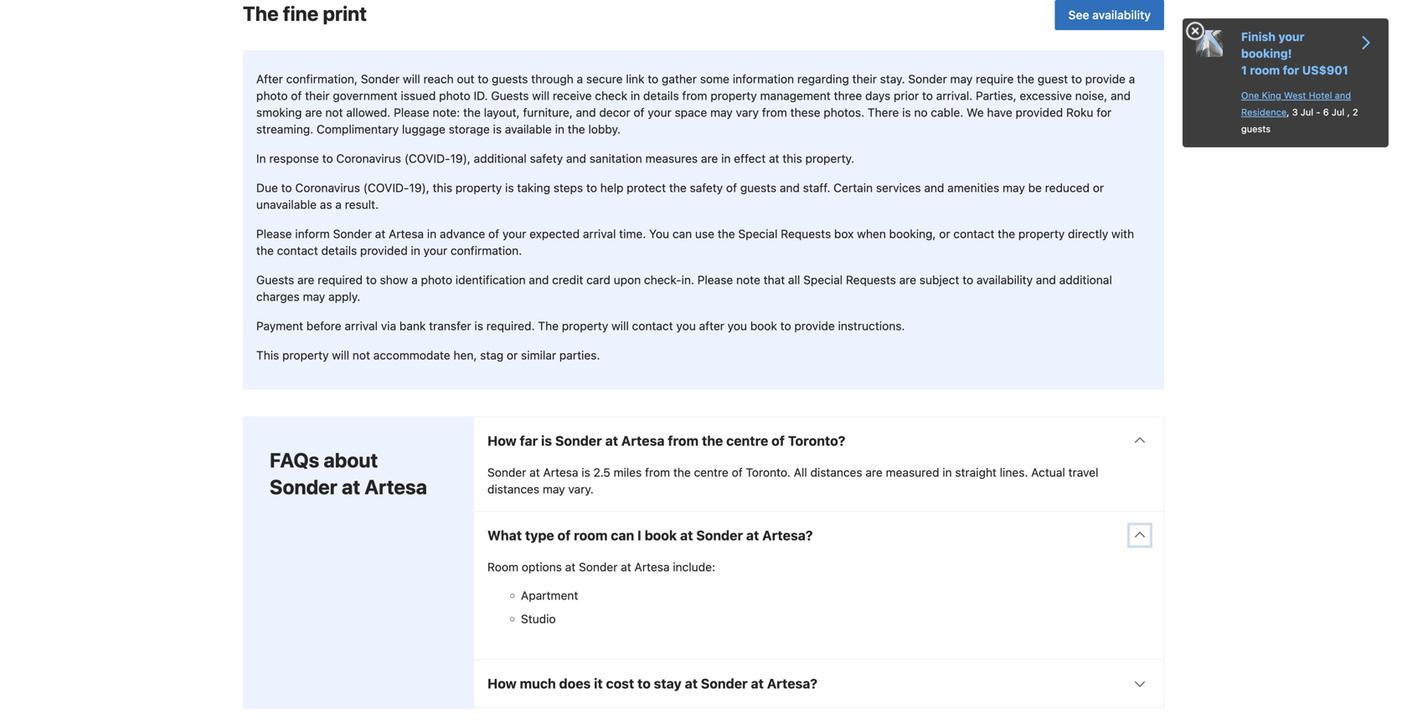 Task type: describe. For each thing, give the bounding box(es) containing it.
these
[[791, 106, 821, 119]]

in inside sonder at artesa is 2.5 miles from the centre of toronto. all distances are measured in straight lines. actual travel distances may vary.
[[943, 466, 952, 480]]

services
[[876, 181, 921, 195]]

excessive
[[1020, 89, 1072, 103]]

1 vertical spatial arrival
[[345, 319, 378, 333]]

may up arrival.
[[950, 72, 973, 86]]

see availability
[[1069, 8, 1151, 22]]

streaming.
[[256, 122, 314, 136]]

the inside due to coronavirus (covid-19), this property is taking steps to help protect the safety of guests and staff. certain services and amenities may be reduced or unavailable as a result.
[[669, 181, 687, 195]]

three
[[834, 89, 862, 103]]

in down link
[[631, 89, 640, 103]]

secure
[[586, 72, 623, 86]]

a up receive
[[577, 72, 583, 86]]

note:
[[433, 106, 460, 119]]

us$901
[[1303, 63, 1349, 77]]

what type of room can i book at sonder at artesa? button
[[474, 512, 1164, 559]]

requests inside please inform sonder at artesa in advance of your expected arrival time. you can use the special requests box when booking, or contact the property directly with the contact details provided in your confirmation.
[[781, 227, 831, 241]]

lines.
[[1000, 466, 1028, 480]]

use
[[695, 227, 715, 241]]

property down before
[[282, 349, 329, 362]]

1 horizontal spatial distances
[[811, 466, 863, 480]]

in left confirmation.
[[411, 244, 420, 258]]

sonder up prior
[[908, 72, 947, 86]]

please inform sonder at artesa in advance of your expected arrival time. you can use the special requests box when booking, or contact the property directly with the contact details provided in your confirmation.
[[256, 227, 1134, 258]]

photo down "after"
[[256, 89, 288, 103]]

when
[[857, 227, 886, 241]]

1
[[1242, 63, 1247, 77]]

confirmation.
[[451, 244, 522, 258]]

0 vertical spatial (covid-
[[404, 152, 450, 165]]

of inside sonder at artesa is 2.5 miles from the centre of toronto. all distances are measured in straight lines. actual travel distances may vary.
[[732, 466, 743, 480]]

availability inside "see availability" button
[[1093, 8, 1151, 22]]

and inside "one king west hotel and residence"
[[1335, 90, 1351, 101]]

details inside please inform sonder at artesa in advance of your expected arrival time. you can use the special requests box when booking, or contact the property directly with the contact details provided in your confirmation.
[[321, 244, 357, 258]]

room inside 'dropdown button'
[[574, 528, 608, 544]]

after
[[699, 319, 725, 333]]

as
[[320, 198, 332, 212]]

box
[[834, 227, 854, 241]]

1 vertical spatial the
[[538, 319, 559, 333]]

there
[[868, 106, 899, 119]]

guests inside due to coronavirus (covid-19), this property is taking steps to help protect the safety of guests and staff. certain services and amenities may be reduced or unavailable as a result.
[[740, 181, 777, 195]]

measured
[[886, 466, 940, 480]]

furniture,
[[523, 106, 573, 119]]

property up parties.
[[562, 319, 608, 333]]

a down "see availability" button
[[1129, 72, 1135, 86]]

all
[[794, 466, 807, 480]]

in down furniture,
[[555, 122, 565, 136]]

this property will not accommodate hen, stag or similar parties.
[[256, 349, 600, 362]]

it
[[594, 676, 603, 692]]

to right link
[[648, 72, 659, 86]]

not inside after confirmation, sonder will reach out to guests through a secure link to gather some information regarding their stay. sonder may require the guest to provide a photo of their government issued photo id. guests will receive check in details from property management three days prior to arrival. parties, excessive noise, and smoking are not allowed. please note: the layout, furniture, and decor of your space may vary from these photos. there is no cable. we have provided roku for streaming. complimentary luggage storage is available in the lobby.
[[325, 106, 343, 119]]

through
[[531, 72, 574, 86]]

can inside please inform sonder at artesa in advance of your expected arrival time. you can use the special requests box when booking, or contact the property directly with the contact details provided in your confirmation.
[[673, 227, 692, 241]]

2
[[1353, 107, 1359, 118]]

via
[[381, 319, 396, 333]]

1 vertical spatial distances
[[488, 483, 540, 496]]

photo up note:
[[439, 89, 471, 103]]

due to coronavirus (covid-19), this property is taking steps to help protect the safety of guests and staff. certain services and amenities may be reduced or unavailable as a result.
[[256, 181, 1104, 212]]

1 horizontal spatial not
[[353, 349, 370, 362]]

see availability button
[[1055, 0, 1165, 30]]

roku
[[1067, 106, 1094, 119]]

arrival.
[[936, 89, 973, 103]]

sonder inside 'faqs about sonder at artesa'
[[270, 475, 338, 499]]

layout,
[[484, 106, 520, 119]]

3
[[1293, 107, 1298, 118]]

are inside after confirmation, sonder will reach out to guests through a secure link to gather some information regarding their stay. sonder may require the guest to provide a photo of their government issued photo id. guests will receive check in details from property management three days prior to arrival. parties, excessive noise, and smoking are not allowed. please note: the layout, furniture, and decor of your space may vary from these photos. there is no cable. we have provided roku for streaming. complimentary luggage storage is available in the lobby.
[[305, 106, 322, 119]]

1 horizontal spatial 19),
[[450, 152, 471, 165]]

will down before
[[332, 349, 349, 362]]

from inside sonder at artesa is 2.5 miles from the centre of toronto. all distances are measured in straight lines. actual travel distances may vary.
[[645, 466, 670, 480]]

from inside dropdown button
[[668, 433, 699, 449]]

booking!
[[1242, 46, 1292, 60]]

decor
[[599, 106, 631, 119]]

transfer
[[429, 319, 471, 333]]

guests inside after confirmation, sonder will reach out to guests through a secure link to gather some information regarding their stay. sonder may require the guest to provide a photo of their government issued photo id. guests will receive check in details from property management three days prior to arrival. parties, excessive noise, and smoking are not allowed. please note: the layout, furniture, and decor of your space may vary from these photos. there is no cable. we have provided roku for streaming. complimentary luggage storage is available in the lobby.
[[492, 72, 528, 86]]

payment
[[256, 319, 303, 333]]

in left effect at the right of the page
[[721, 152, 731, 165]]

you
[[649, 227, 670, 241]]

safety inside due to coronavirus (covid-19), this property is taking steps to help protect the safety of guests and staff. certain services and amenities may be reduced or unavailable as a result.
[[690, 181, 723, 195]]

to right subject
[[963, 273, 974, 287]]

allowed.
[[346, 106, 391, 119]]

or inside due to coronavirus (covid-19), this property is taking steps to help protect the safety of guests and staff. certain services and amenities may be reduced or unavailable as a result.
[[1093, 181, 1104, 195]]

to up the 'no' on the top of page
[[922, 89, 933, 103]]

of inside 'dropdown button'
[[558, 528, 571, 544]]

for inside after confirmation, sonder will reach out to guests through a secure link to gather some information regarding their stay. sonder may require the guest to provide a photo of their government issued photo id. guests will receive check in details from property management three days prior to arrival. parties, excessive noise, and smoking are not allowed. please note: the layout, furniture, and decor of your space may vary from these photos. there is no cable. we have provided roku for streaming. complimentary luggage storage is available in the lobby.
[[1097, 106, 1112, 119]]

stay
[[654, 676, 682, 692]]

have
[[987, 106, 1013, 119]]

your up confirmation.
[[503, 227, 526, 241]]

are left subject
[[900, 273, 917, 287]]

we
[[967, 106, 984, 119]]

regarding
[[798, 72, 849, 86]]

check
[[595, 89, 628, 103]]

property inside due to coronavirus (covid-19), this property is taking steps to help protect the safety of guests and staff. certain services and amenities may be reduced or unavailable as a result.
[[456, 181, 502, 195]]

a inside guests are required to show a photo identification and credit card upon check-in. please note that all special requests are subject to availability and additional charges may apply.
[[411, 273, 418, 287]]

sonder up government
[[361, 72, 400, 86]]

artesa inside 'faqs about sonder at artesa'
[[365, 475, 427, 499]]

0 horizontal spatial the
[[243, 2, 279, 25]]

travel
[[1069, 466, 1099, 480]]

requests inside guests are required to show a photo identification and credit card upon check-in. please note that all special requests are subject to availability and additional charges may apply.
[[846, 273, 896, 287]]

to down all
[[781, 319, 791, 333]]

to left show
[[366, 273, 377, 287]]

property.
[[806, 152, 855, 165]]

to up unavailable on the top left of the page
[[281, 181, 292, 195]]

information
[[733, 72, 794, 86]]

print
[[323, 2, 367, 25]]

protect
[[627, 181, 666, 195]]

of right 'decor' on the top left of page
[[634, 106, 645, 119]]

faqs about sonder at artesa
[[270, 449, 427, 499]]

issued
[[401, 89, 436, 103]]

sonder inside how far is sonder at artesa from the centre of toronto? dropdown button
[[555, 433, 602, 449]]

centre for toronto.
[[694, 466, 729, 480]]

the inside dropdown button
[[702, 433, 723, 449]]

of inside dropdown button
[[772, 433, 785, 449]]

steps
[[554, 181, 583, 195]]

apply.
[[328, 290, 360, 304]]

advance
[[440, 227, 485, 241]]

1 horizontal spatial their
[[853, 72, 877, 86]]

6
[[1324, 107, 1329, 118]]

instructions.
[[838, 319, 905, 333]]

guests inside after confirmation, sonder will reach out to guests through a secure link to gather some information regarding their stay. sonder may require the guest to provide a photo of their government issued photo id. guests will receive check in details from property management three days prior to arrival. parties, excessive noise, and smoking are not allowed. please note: the layout, furniture, and decor of your space may vary from these photos. there is no cable. we have provided roku for streaming. complimentary luggage storage is available in the lobby.
[[491, 89, 529, 103]]

property inside after confirmation, sonder will reach out to guests through a secure link to gather some information regarding their stay. sonder may require the guest to provide a photo of their government issued photo id. guests will receive check in details from property management three days prior to arrival. parties, excessive noise, and smoking are not allowed. please note: the layout, furniture, and decor of your space may vary from these photos. there is no cable. we have provided roku for streaming. complimentary luggage storage is available in the lobby.
[[711, 89, 757, 103]]

time.
[[619, 227, 646, 241]]

in left advance at the top of page
[[427, 227, 437, 241]]

inform
[[295, 227, 330, 241]]

smoking
[[256, 106, 302, 119]]

details inside after confirmation, sonder will reach out to guests through a secure link to gather some information regarding their stay. sonder may require the guest to provide a photo of their government issued photo id. guests will receive check in details from property management three days prior to arrival. parties, excessive noise, and smoking are not allowed. please note: the layout, furniture, and decor of your space may vary from these photos. there is no cable. we have provided roku for streaming. complimentary luggage storage is available in the lobby.
[[643, 89, 679, 103]]

west
[[1284, 90, 1306, 101]]

0 horizontal spatial safety
[[530, 152, 563, 165]]

card
[[587, 273, 611, 287]]

parties,
[[976, 89, 1017, 103]]

help
[[600, 181, 624, 195]]

room options at sonder at artesa include:
[[488, 561, 716, 574]]

may inside sonder at artesa is 2.5 miles from the centre of toronto. all distances are measured in straight lines. actual travel distances may vary.
[[543, 483, 565, 496]]

at inside sonder at artesa is 2.5 miles from the centre of toronto. all distances are measured in straight lines. actual travel distances may vary.
[[530, 466, 540, 480]]

0 horizontal spatial their
[[305, 89, 330, 103]]

after
[[256, 72, 283, 86]]

to inside dropdown button
[[638, 676, 651, 692]]

finish
[[1242, 30, 1276, 44]]

artesa down what type of room can i book at sonder at artesa?
[[635, 561, 670, 574]]

to left help
[[586, 181, 597, 195]]

2 , from the left
[[1348, 107, 1350, 118]]

space
[[675, 106, 707, 119]]

certain
[[834, 181, 873, 195]]

how much does it cost to stay at sonder at artesa?
[[488, 676, 818, 692]]

require
[[976, 72, 1014, 86]]

or inside please inform sonder at artesa in advance of your expected arrival time. you can use the special requests box when booking, or contact the property directly with the contact details provided in your confirmation.
[[939, 227, 951, 241]]

government
[[333, 89, 398, 103]]

your inside after confirmation, sonder will reach out to guests through a secure link to gather some information regarding their stay. sonder may require the guest to provide a photo of their government issued photo id. guests will receive check in details from property management three days prior to arrival. parties, excessive noise, and smoking are not allowed. please note: the layout, furniture, and decor of your space may vary from these photos. there is no cable. we have provided roku for streaming. complimentary luggage storage is available in the lobby.
[[648, 106, 672, 119]]

is right transfer
[[475, 319, 483, 333]]

actual
[[1032, 466, 1066, 480]]

provided inside after confirmation, sonder will reach out to guests through a secure link to gather some information regarding their stay. sonder may require the guest to provide a photo of their government issued photo id. guests will receive check in details from property management three days prior to arrival. parties, excessive noise, and smoking are not allowed. please note: the layout, furniture, and decor of your space may vary from these photos. there is no cable. we have provided roku for streaming. complimentary luggage storage is available in the lobby.
[[1016, 106, 1063, 119]]

availability inside guests are required to show a photo identification and credit card upon check-in. please note that all special requests are subject to availability and additional charges may apply.
[[977, 273, 1033, 287]]

arrival inside please inform sonder at artesa in advance of your expected arrival time. you can use the special requests box when booking, or contact the property directly with the contact details provided in your confirmation.
[[583, 227, 616, 241]]

finish your booking! 1 room for us$901
[[1242, 30, 1349, 77]]

similar
[[521, 349, 556, 362]]

guest
[[1038, 72, 1068, 86]]

book inside 'dropdown button'
[[645, 528, 677, 544]]

sonder inside how much does it cost to stay at sonder at artesa? dropdown button
[[701, 676, 748, 692]]



Task type: vqa. For each thing, say whether or not it's contained in the screenshot.
first Th from right
no



Task type: locate. For each thing, give the bounding box(es) containing it.
may inside due to coronavirus (covid-19), this property is taking steps to help protect the safety of guests and staff. certain services and amenities may be reduced or unavailable as a result.
[[1003, 181, 1025, 195]]

the left "fine" in the top left of the page
[[243, 2, 279, 25]]

artesa?
[[763, 528, 813, 544], [767, 676, 818, 692]]

0 vertical spatial special
[[738, 227, 778, 241]]

provided
[[1016, 106, 1063, 119], [360, 244, 408, 258]]

0 horizontal spatial availability
[[977, 273, 1033, 287]]

special inside guests are required to show a photo identification and credit card upon check-in. please note that all special requests are subject to availability and additional charges may apply.
[[804, 273, 843, 287]]

artesa up miles
[[621, 433, 665, 449]]

availability right subject
[[977, 273, 1033, 287]]

safety
[[530, 152, 563, 165], [690, 181, 723, 195]]

property down be
[[1019, 227, 1065, 241]]

1 horizontal spatial availability
[[1093, 8, 1151, 22]]

their
[[853, 72, 877, 86], [305, 89, 330, 103]]

0 horizontal spatial you
[[676, 319, 696, 333]]

your down advance at the top of page
[[424, 244, 447, 258]]

please inside guests are required to show a photo identification and credit card upon check-in. please note that all special requests are subject to availability and additional charges may apply.
[[698, 273, 733, 287]]

0 vertical spatial arrival
[[583, 227, 616, 241]]

1 vertical spatial or
[[939, 227, 951, 241]]

0 vertical spatial this
[[783, 152, 802, 165]]

(covid-
[[404, 152, 450, 165], [363, 181, 409, 195]]

0 vertical spatial guests
[[491, 89, 529, 103]]

0 vertical spatial how
[[488, 433, 517, 449]]

1 vertical spatial provide
[[795, 319, 835, 333]]

(covid- down luggage
[[404, 152, 450, 165]]

their up days
[[853, 72, 877, 86]]

coronavirus
[[336, 152, 401, 165], [295, 181, 360, 195]]

a right show
[[411, 273, 418, 287]]

0 vertical spatial the
[[243, 2, 279, 25]]

1 horizontal spatial safety
[[690, 181, 723, 195]]

please right the in.
[[698, 273, 733, 287]]

of up the smoking
[[291, 89, 302, 103]]

1 horizontal spatial guests
[[740, 181, 777, 195]]

photos.
[[824, 106, 865, 119]]

at inside 'faqs about sonder at artesa'
[[342, 475, 360, 499]]

contact down the 'inform'
[[277, 244, 318, 258]]

this
[[783, 152, 802, 165], [433, 181, 452, 195]]

1 vertical spatial safety
[[690, 181, 723, 195]]

centre inside sonder at artesa is 2.5 miles from the centre of toronto. all distances are measured in straight lines. actual travel distances may vary.
[[694, 466, 729, 480]]

accommodate
[[373, 349, 450, 362]]

show
[[380, 273, 408, 287]]

provided inside please inform sonder at artesa in advance of your expected arrival time. you can use the special requests box when booking, or contact the property directly with the contact details provided in your confirmation.
[[360, 244, 408, 258]]

1 vertical spatial this
[[433, 181, 452, 195]]

0 vertical spatial or
[[1093, 181, 1104, 195]]

is inside due to coronavirus (covid-19), this property is taking steps to help protect the safety of guests and staff. certain services and amenities may be reduced or unavailable as a result.
[[505, 181, 514, 195]]

how inside how far is sonder at artesa from the centre of toronto? dropdown button
[[488, 433, 517, 449]]

may left vary.
[[543, 483, 565, 496]]

guests
[[491, 89, 529, 103], [256, 273, 294, 287]]

0 vertical spatial guests
[[492, 72, 528, 86]]

special inside please inform sonder at artesa in advance of your expected arrival time. you can use the special requests box when booking, or contact the property directly with the contact details provided in your confirmation.
[[738, 227, 778, 241]]

contact
[[954, 227, 995, 241], [277, 244, 318, 258], [632, 319, 673, 333]]

book down that
[[751, 319, 777, 333]]

to
[[478, 72, 489, 86], [648, 72, 659, 86], [1071, 72, 1082, 86], [922, 89, 933, 103], [322, 152, 333, 165], [281, 181, 292, 195], [586, 181, 597, 195], [366, 273, 377, 287], [963, 273, 974, 287], [781, 319, 791, 333], [638, 676, 651, 692]]

0 vertical spatial not
[[325, 106, 343, 119]]

details up required
[[321, 244, 357, 258]]

available
[[505, 122, 552, 136]]

1 jul from the left
[[1301, 107, 1314, 118]]

0 vertical spatial their
[[853, 72, 877, 86]]

special
[[738, 227, 778, 241], [804, 273, 843, 287]]

prior
[[894, 89, 919, 103]]

residence
[[1242, 107, 1287, 118]]

1 vertical spatial how
[[488, 676, 517, 692]]

artesa? for how much does it cost to stay at sonder at artesa?
[[767, 676, 818, 692]]

0 horizontal spatial arrival
[[345, 319, 378, 333]]

room inside the finish your booking! 1 room for us$901
[[1250, 63, 1280, 77]]

will down upon on the top left of page
[[612, 319, 629, 333]]

management
[[760, 89, 831, 103]]

1 horizontal spatial please
[[394, 106, 429, 119]]

2 you from the left
[[728, 319, 747, 333]]

artesa inside dropdown button
[[621, 433, 665, 449]]

1 horizontal spatial for
[[1283, 63, 1300, 77]]

expected
[[530, 227, 580, 241]]

details down gather
[[643, 89, 679, 103]]

cable.
[[931, 106, 964, 119]]

a inside due to coronavirus (covid-19), this property is taking steps to help protect the safety of guests and staff. certain services and amenities may be reduced or unavailable as a result.
[[335, 198, 342, 212]]

how for how much does it cost to stay at sonder at artesa?
[[488, 676, 517, 692]]

centre inside dropdown button
[[727, 433, 769, 449]]

2 vertical spatial or
[[507, 349, 518, 362]]

booking,
[[889, 227, 936, 241]]

will up issued
[[403, 72, 420, 86]]

provided down excessive
[[1016, 106, 1063, 119]]

0 horizontal spatial not
[[325, 106, 343, 119]]

2 horizontal spatial contact
[[954, 227, 995, 241]]

miles
[[614, 466, 642, 480]]

availability right see
[[1093, 8, 1151, 22]]

are up charges
[[297, 273, 315, 287]]

the inside sonder at artesa is 2.5 miles from the centre of toronto. all distances are measured in straight lines. actual travel distances may vary.
[[673, 466, 691, 480]]

effect
[[734, 152, 766, 165]]

0 horizontal spatial or
[[507, 349, 518, 362]]

0 horizontal spatial can
[[611, 528, 634, 544]]

1 horizontal spatial requests
[[846, 273, 896, 287]]

0 horizontal spatial 19),
[[409, 181, 430, 195]]

apartment
[[521, 589, 578, 603]]

(covid- inside due to coronavirus (covid-19), this property is taking steps to help protect the safety of guests and staff. certain services and amenities may be reduced or unavailable as a result.
[[363, 181, 409, 195]]

sonder down far
[[488, 466, 526, 480]]

coronavirus up as
[[295, 181, 360, 195]]

19), down luggage
[[409, 181, 430, 195]]

0 horizontal spatial jul
[[1301, 107, 1314, 118]]

1 horizontal spatial this
[[783, 152, 802, 165]]

is right far
[[541, 433, 552, 449]]

1 vertical spatial 19),
[[409, 181, 430, 195]]

1 vertical spatial room
[[574, 528, 608, 544]]

1 horizontal spatial details
[[643, 89, 679, 103]]

of up confirmation.
[[488, 227, 499, 241]]

2 jul from the left
[[1332, 107, 1345, 118]]

1 you from the left
[[676, 319, 696, 333]]

stay.
[[880, 72, 905, 86]]

1 vertical spatial for
[[1097, 106, 1112, 119]]

book right the i
[[645, 528, 677, 544]]

1 horizontal spatial additional
[[1060, 273, 1112, 287]]

before
[[306, 319, 342, 333]]

artesa? inside dropdown button
[[767, 676, 818, 692]]

of up toronto.
[[772, 433, 785, 449]]

centre up toronto.
[[727, 433, 769, 449]]

receive
[[553, 89, 592, 103]]

1 vertical spatial contact
[[277, 244, 318, 258]]

sonder
[[361, 72, 400, 86], [908, 72, 947, 86], [333, 227, 372, 241], [555, 433, 602, 449], [488, 466, 526, 480], [270, 475, 338, 499], [696, 528, 743, 544], [579, 561, 618, 574], [701, 676, 748, 692]]

your up booking!
[[1279, 30, 1305, 44]]

result.
[[345, 198, 379, 212]]

taking
[[517, 181, 550, 195]]

a right as
[[335, 198, 342, 212]]

1 vertical spatial centre
[[694, 466, 729, 480]]

with
[[1112, 227, 1134, 241]]

, left 2
[[1348, 107, 1350, 118]]

guests down residence
[[1242, 124, 1271, 134]]

0 vertical spatial coronavirus
[[336, 152, 401, 165]]

0 vertical spatial book
[[751, 319, 777, 333]]

how far is sonder at artesa from the centre of toronto? button
[[474, 418, 1164, 465]]

for
[[1283, 63, 1300, 77], [1097, 106, 1112, 119]]

measures
[[646, 152, 698, 165]]

amenities
[[948, 181, 1000, 195]]

0 horizontal spatial ,
[[1287, 107, 1290, 118]]

1 vertical spatial can
[[611, 528, 634, 544]]

additional
[[474, 152, 527, 165], [1060, 273, 1112, 287]]

stag
[[480, 349, 504, 362]]

for inside the finish your booking! 1 room for us$901
[[1283, 63, 1300, 77]]

0 vertical spatial centre
[[727, 433, 769, 449]]

and
[[1111, 89, 1131, 103], [1335, 90, 1351, 101], [576, 106, 596, 119], [566, 152, 586, 165], [780, 181, 800, 195], [924, 181, 945, 195], [529, 273, 549, 287], [1036, 273, 1056, 287]]

0 horizontal spatial guests
[[492, 72, 528, 86]]

will up furniture,
[[532, 89, 550, 103]]

1 , from the left
[[1287, 107, 1290, 118]]

are inside sonder at artesa is 2.5 miles from the centre of toronto. all distances are measured in straight lines. actual travel distances may vary.
[[866, 466, 883, 480]]

one king west hotel and residence
[[1242, 90, 1351, 118]]

0 horizontal spatial book
[[645, 528, 677, 544]]

1 vertical spatial not
[[353, 349, 370, 362]]

the up similar
[[538, 319, 559, 333]]

sonder right stay
[[701, 676, 748, 692]]

in
[[256, 152, 266, 165]]

2 guests
[[1242, 107, 1359, 134]]

sonder inside sonder at artesa is 2.5 miles from the centre of toronto. all distances are measured in straight lines. actual travel distances may vary.
[[488, 466, 526, 480]]

at inside how far is sonder at artesa from the centre of toronto? dropdown button
[[605, 433, 618, 449]]

2 horizontal spatial guests
[[1242, 124, 1271, 134]]

are left the measured
[[866, 466, 883, 480]]

0 vertical spatial provided
[[1016, 106, 1063, 119]]

0 horizontal spatial room
[[574, 528, 608, 544]]

artesa down about
[[365, 475, 427, 499]]

directly
[[1068, 227, 1109, 241]]

at inside please inform sonder at artesa in advance of your expected arrival time. you can use the special requests box when booking, or contact the property directly with the contact details provided in your confirmation.
[[375, 227, 386, 241]]

or right reduced at right top
[[1093, 181, 1104, 195]]

guests inside guests are required to show a photo identification and credit card upon check-in. please note that all special requests are subject to availability and additional charges may apply.
[[256, 273, 294, 287]]

a
[[577, 72, 583, 86], [1129, 72, 1135, 86], [335, 198, 342, 212], [411, 273, 418, 287]]

2 how from the top
[[488, 676, 517, 692]]

photo inside guests are required to show a photo identification and credit card upon check-in. please note that all special requests are subject to availability and additional charges may apply.
[[421, 273, 452, 287]]

guests up charges
[[256, 273, 294, 287]]

1 horizontal spatial provide
[[1086, 72, 1126, 86]]

fine
[[283, 2, 319, 25]]

to up noise,
[[1071, 72, 1082, 86]]

safety up "taking"
[[530, 152, 563, 165]]

1 horizontal spatial room
[[1250, 63, 1280, 77]]

subject
[[920, 273, 960, 287]]

is inside dropdown button
[[541, 433, 552, 449]]

0 vertical spatial safety
[[530, 152, 563, 165]]

charges
[[256, 290, 300, 304]]

0 horizontal spatial additional
[[474, 152, 527, 165]]

book
[[751, 319, 777, 333], [645, 528, 677, 544]]

artesa? inside 'dropdown button'
[[763, 528, 813, 544]]

0 horizontal spatial contact
[[277, 244, 318, 258]]

centre for toronto?
[[727, 433, 769, 449]]

2 vertical spatial please
[[698, 273, 733, 287]]

are right "measures"
[[701, 152, 718, 165]]

sonder at artesa is 2.5 miles from the centre of toronto. all distances are measured in straight lines. actual travel distances may vary.
[[488, 466, 1099, 496]]

arrival left time.
[[583, 227, 616, 241]]

required
[[318, 273, 363, 287]]

0 vertical spatial 19),
[[450, 152, 471, 165]]

to right response
[[322, 152, 333, 165]]

contact down 'amenities'
[[954, 227, 995, 241]]

1 vertical spatial artesa?
[[767, 676, 818, 692]]

0 vertical spatial availability
[[1093, 8, 1151, 22]]

1 vertical spatial their
[[305, 89, 330, 103]]

one king west hotel and residence image
[[1196, 30, 1223, 57]]

property up advance at the top of page
[[456, 181, 502, 195]]

are up streaming.
[[305, 106, 322, 119]]

for down noise,
[[1097, 106, 1112, 119]]

contact down check-
[[632, 319, 673, 333]]

1 vertical spatial availability
[[977, 273, 1033, 287]]

studio
[[521, 612, 556, 626]]

0 horizontal spatial special
[[738, 227, 778, 241]]

or right booking,
[[939, 227, 951, 241]]

arrival
[[583, 227, 616, 241], [345, 319, 378, 333]]

1 vertical spatial additional
[[1060, 273, 1112, 287]]

not
[[325, 106, 343, 119], [353, 349, 370, 362]]

1 horizontal spatial provided
[[1016, 106, 1063, 119]]

2.5
[[594, 466, 611, 480]]

artesa inside sonder at artesa is 2.5 miles from the centre of toronto. all distances are measured in straight lines. actual travel distances may vary.
[[543, 466, 579, 480]]

of right type
[[558, 528, 571, 544]]

0 vertical spatial please
[[394, 106, 429, 119]]

arrival left via
[[345, 319, 378, 333]]

the fine print
[[243, 2, 367, 25]]

1 horizontal spatial contact
[[632, 319, 673, 333]]

0 horizontal spatial distances
[[488, 483, 540, 496]]

this up advance at the top of page
[[433, 181, 452, 195]]

sonder right options
[[579, 561, 618, 574]]

how for how far is sonder at artesa from the centre of toronto?
[[488, 433, 517, 449]]

you left after
[[676, 319, 696, 333]]

how far is sonder at artesa from the centre of toronto?
[[488, 433, 846, 449]]

0 horizontal spatial requests
[[781, 227, 831, 241]]

room down booking!
[[1250, 63, 1280, 77]]

property inside please inform sonder at artesa in advance of your expected arrival time. you can use the special requests box when booking, or contact the property directly with the contact details provided in your confirmation.
[[1019, 227, 1065, 241]]

hotel
[[1309, 90, 1333, 101]]

options
[[522, 561, 562, 574]]

details
[[643, 89, 679, 103], [321, 244, 357, 258]]

coronavirus down complimentary
[[336, 152, 401, 165]]

confirmation,
[[286, 72, 358, 86]]

is left the 'no' on the top of page
[[902, 106, 911, 119]]

2 horizontal spatial please
[[698, 273, 733, 287]]

please inside after confirmation, sonder will reach out to guests through a secure link to gather some information regarding their stay. sonder may require the guest to provide a photo of their government issued photo id. guests will receive check in details from property management three days prior to arrival. parties, excessive noise, and smoking are not allowed. please note: the layout, furniture, and decor of your space may vary from these photos. there is no cable. we have provided roku for streaming. complimentary luggage storage is available in the lobby.
[[394, 106, 429, 119]]

1 horizontal spatial the
[[538, 319, 559, 333]]

after confirmation, sonder will reach out to guests through a secure link to gather some information regarding their stay. sonder may require the guest to provide a photo of their government issued photo id. guests will receive check in details from property management three days prior to arrival. parties, excessive noise, and smoking are not allowed. please note: the layout, furniture, and decor of your space may vary from these photos. there is no cable. we have provided roku for streaming. complimentary luggage storage is available in the lobby.
[[256, 72, 1135, 136]]

sonder up 2.5
[[555, 433, 602, 449]]

0 vertical spatial room
[[1250, 63, 1280, 77]]

include:
[[673, 561, 716, 574]]

in left straight
[[943, 466, 952, 480]]

0 vertical spatial distances
[[811, 466, 863, 480]]

0 vertical spatial provide
[[1086, 72, 1126, 86]]

artesa up show
[[389, 227, 424, 241]]

sonder inside please inform sonder at artesa in advance of your expected arrival time. you can use the special requests box when booking, or contact the property directly with the contact details provided in your confirmation.
[[333, 227, 372, 241]]

additional inside guests are required to show a photo identification and credit card upon check-in. please note that all special requests are subject to availability and additional charges may apply.
[[1060, 273, 1112, 287]]

bank
[[400, 319, 426, 333]]

at
[[769, 152, 780, 165], [375, 227, 386, 241], [605, 433, 618, 449], [530, 466, 540, 480], [342, 475, 360, 499], [680, 528, 693, 544], [746, 528, 759, 544], [565, 561, 576, 574], [621, 561, 631, 574], [685, 676, 698, 692], [751, 676, 764, 692]]

1 how from the top
[[488, 433, 517, 449]]

0 horizontal spatial provide
[[795, 319, 835, 333]]

of left toronto.
[[732, 466, 743, 480]]

how inside how much does it cost to stay at sonder at artesa? dropdown button
[[488, 676, 517, 692]]

room up room options at sonder at artesa include:
[[574, 528, 608, 544]]

0 vertical spatial for
[[1283, 63, 1300, 77]]

to up id. at the top left
[[478, 72, 489, 86]]

provide up noise,
[[1086, 72, 1126, 86]]

2 vertical spatial contact
[[632, 319, 673, 333]]

sonder down 'faqs'
[[270, 475, 338, 499]]

jul left -
[[1301, 107, 1314, 118]]

coronavirus inside due to coronavirus (covid-19), this property is taking steps to help protect the safety of guests and staff. certain services and amenities may be reduced or unavailable as a result.
[[295, 181, 360, 195]]

days
[[865, 89, 891, 103]]

sonder inside what type of room can i book at sonder at artesa? 'dropdown button'
[[696, 528, 743, 544]]

artesa inside please inform sonder at artesa in advance of your expected arrival time. you can use the special requests box when booking, or contact the property directly with the contact details provided in your confirmation.
[[389, 227, 424, 241]]

guests up layout,
[[492, 72, 528, 86]]

of inside due to coronavirus (covid-19), this property is taking steps to help protect the safety of guests and staff. certain services and amenities may be reduced or unavailable as a result.
[[726, 181, 737, 195]]

safety down "measures"
[[690, 181, 723, 195]]

provide inside after confirmation, sonder will reach out to guests through a secure link to gather some information regarding their stay. sonder may require the guest to provide a photo of their government issued photo id. guests will receive check in details from property management three days prior to arrival. parties, excessive noise, and smoking are not allowed. please note: the layout, furniture, and decor of your space may vary from these photos. there is no cable. we have provided roku for streaming. complimentary luggage storage is available in the lobby.
[[1086, 72, 1126, 86]]

1 horizontal spatial special
[[804, 273, 843, 287]]

is down layout,
[[493, 122, 502, 136]]

faqs
[[270, 449, 319, 472]]

your inside the finish your booking! 1 room for us$901
[[1279, 30, 1305, 44]]

can inside what type of room can i book at sonder at artesa? 'dropdown button'
[[611, 528, 634, 544]]

0 vertical spatial details
[[643, 89, 679, 103]]

19), inside due to coronavirus (covid-19), this property is taking steps to help protect the safety of guests and staff. certain services and amenities may be reduced or unavailable as a result.
[[409, 181, 430, 195]]

additional down directly
[[1060, 273, 1112, 287]]

2 vertical spatial guests
[[740, 181, 777, 195]]

1 horizontal spatial guests
[[491, 89, 529, 103]]

what type of room can i book at sonder at artesa?
[[488, 528, 813, 544]]

guests
[[492, 72, 528, 86], [1242, 124, 1271, 134], [740, 181, 777, 195]]

1 horizontal spatial ,
[[1348, 107, 1350, 118]]

please inside please inform sonder at artesa in advance of your expected arrival time. you can use the special requests box when booking, or contact the property directly with the contact details provided in your confirmation.
[[256, 227, 292, 241]]

of inside please inform sonder at artesa in advance of your expected arrival time. you can use the special requests box when booking, or contact the property directly with the contact details provided in your confirmation.
[[488, 227, 499, 241]]

accordion control element
[[473, 417, 1165, 710]]

guests down effect at the right of the page
[[740, 181, 777, 195]]

this inside due to coronavirus (covid-19), this property is taking steps to help protect the safety of guests and staff. certain services and amenities may be reduced or unavailable as a result.
[[433, 181, 452, 195]]

please down unavailable on the top left of the page
[[256, 227, 292, 241]]

can left the i
[[611, 528, 634, 544]]

0 vertical spatial can
[[673, 227, 692, 241]]

property up vary
[[711, 89, 757, 103]]

is left 2.5
[[582, 466, 590, 480]]

i
[[638, 528, 642, 544]]

response
[[269, 152, 319, 165]]

1 vertical spatial requests
[[846, 273, 896, 287]]

0 horizontal spatial please
[[256, 227, 292, 241]]

requests up instructions.
[[846, 273, 896, 287]]

1 horizontal spatial book
[[751, 319, 777, 333]]

sonder up include: in the bottom of the page
[[696, 528, 743, 544]]

vary.
[[568, 483, 594, 496]]

0 horizontal spatial provided
[[360, 244, 408, 258]]

from
[[682, 89, 708, 103], [762, 106, 787, 119], [668, 433, 699, 449], [645, 466, 670, 480]]

1 horizontal spatial you
[[728, 319, 747, 333]]

may inside guests are required to show a photo identification and credit card upon check-in. please note that all special requests are subject to availability and additional charges may apply.
[[303, 290, 325, 304]]

guests up layout,
[[491, 89, 529, 103]]

may left vary
[[710, 106, 733, 119]]

is inside sonder at artesa is 2.5 miles from the centre of toronto. all distances are measured in straight lines. actual travel distances may vary.
[[582, 466, 590, 480]]

artesa? for what type of room can i book at sonder at artesa?
[[763, 528, 813, 544]]

does
[[559, 676, 591, 692]]

1 vertical spatial provided
[[360, 244, 408, 258]]

1 vertical spatial guests
[[1242, 124, 1271, 134]]

lobby.
[[588, 122, 621, 136]]

parties.
[[560, 349, 600, 362]]

this
[[256, 349, 279, 362]]

not left accommodate
[[353, 349, 370, 362]]

how
[[488, 433, 517, 449], [488, 676, 517, 692]]

distances up what
[[488, 483, 540, 496]]

room
[[488, 561, 519, 574]]

guests inside 2 guests
[[1242, 124, 1271, 134]]

0 vertical spatial requests
[[781, 227, 831, 241]]

, left 3
[[1287, 107, 1290, 118]]

to left stay
[[638, 676, 651, 692]]

1 horizontal spatial jul
[[1332, 107, 1345, 118]]

hen,
[[454, 349, 477, 362]]

0 vertical spatial additional
[[474, 152, 527, 165]]

jul right 6
[[1332, 107, 1345, 118]]

all
[[788, 273, 800, 287]]

or right stag
[[507, 349, 518, 362]]

additional down available
[[474, 152, 527, 165]]



